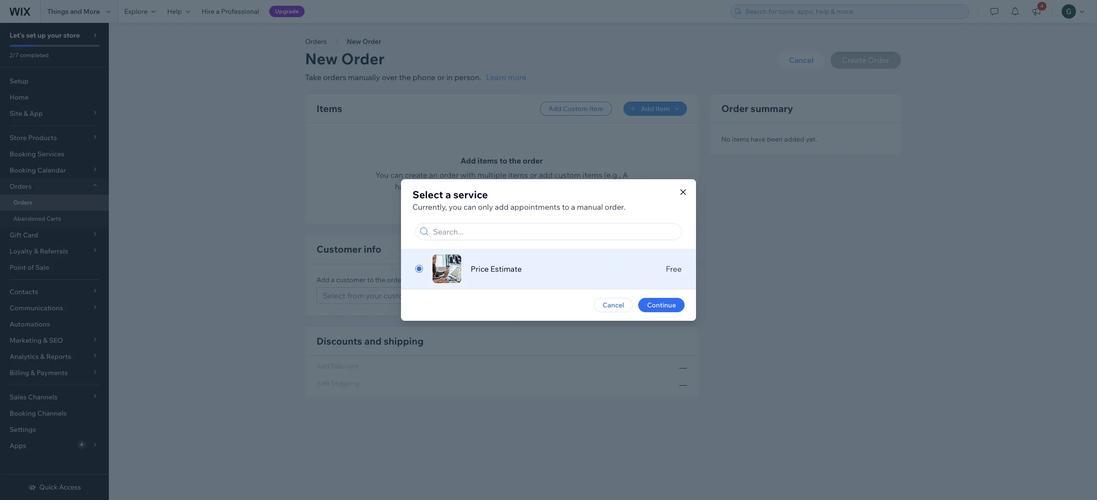 Task type: describe. For each thing, give the bounding box(es) containing it.
order summary
[[722, 103, 793, 115]]

and for shipping
[[364, 336, 382, 348]]

order for new order
[[363, 37, 381, 46]]

orders for orders button
[[305, 37, 327, 46]]

to inside select a service currently, you can only add appointments to a manual order.
[[562, 202, 570, 212]]

estimate
[[491, 265, 522, 274]]

let's set up your store
[[10, 31, 80, 40]]

booking channels link
[[0, 406, 109, 422]]

automations
[[10, 320, 50, 329]]

help
[[167, 7, 182, 16]]

point of sale link
[[0, 260, 109, 276]]

1 vertical spatial with
[[469, 182, 485, 192]]

booking services link
[[0, 146, 109, 162]]

add custom item button
[[540, 102, 612, 116]]

channels
[[37, 410, 67, 418]]

2 — from the top
[[680, 381, 687, 390]]

over
[[382, 73, 398, 82]]

explore
[[124, 7, 148, 16]]

hire a professional
[[202, 7, 259, 16]]

abandoned
[[13, 215, 45, 223]]

bottle
[[540, 182, 561, 192]]

person.
[[455, 73, 481, 82]]

quick
[[39, 484, 58, 492]]

1 item from the left
[[589, 105, 604, 113]]

sale
[[35, 264, 49, 272]]

professional
[[221, 7, 259, 16]]

abandoned carts
[[13, 215, 61, 223]]

add for item
[[641, 105, 654, 113]]

add for items
[[461, 156, 476, 166]]

add for a
[[317, 276, 330, 285]]

or inside new order take orders manually over the phone or in person. learn more
[[437, 73, 445, 82]]

manual
[[577, 202, 603, 212]]

sidebar element
[[0, 23, 109, 501]]

2/7 completed
[[10, 52, 49, 59]]

and inside add items to the order you can create an order with multiple items or add custom items (e.g., a haircut appointment with a $10 tip and a bottle of shampoo).
[[518, 182, 532, 192]]

tip
[[507, 182, 517, 192]]

haircut
[[395, 182, 420, 192]]

service
[[453, 189, 488, 201]]

new order button
[[342, 34, 386, 49]]

upgrade
[[275, 8, 299, 15]]

settings
[[10, 426, 36, 435]]

learn
[[486, 73, 506, 82]]

Select from your customer list or add a new one field
[[320, 288, 673, 304]]

add item
[[641, 105, 670, 113]]

2 vertical spatial to
[[367, 276, 374, 285]]

price estimate
[[471, 265, 522, 274]]

you
[[376, 170, 389, 180]]

setup link
[[0, 73, 109, 89]]

price
[[471, 265, 489, 274]]

add custom item
[[549, 105, 604, 113]]

info
[[364, 244, 382, 255]]

2 horizontal spatial order
[[523, 156, 543, 166]]

discounts and shipping
[[317, 336, 424, 348]]

customer info
[[317, 244, 382, 255]]

$10
[[492, 182, 505, 192]]

continue
[[647, 301, 676, 310]]

add items to the order you can create an order with multiple items or add custom items (e.g., a haircut appointment with a $10 tip and a bottle of shampoo).
[[376, 156, 628, 192]]

2 item from the left
[[656, 105, 670, 113]]

shampoo).
[[571, 182, 609, 192]]

a right the hire
[[216, 7, 220, 16]]

new order
[[347, 37, 381, 46]]

access
[[59, 484, 81, 492]]

hire a professional link
[[196, 0, 265, 23]]

0 vertical spatial with
[[461, 170, 476, 180]]

add item button
[[624, 102, 687, 116]]

currently,
[[413, 202, 447, 212]]

customer
[[336, 276, 366, 285]]

manually
[[348, 73, 380, 82]]

create
[[405, 170, 427, 180]]

custom
[[563, 105, 588, 113]]

appointment
[[421, 182, 468, 192]]

add inside add items to the order you can create an order with multiple items or add custom items (e.g., a haircut appointment with a $10 tip and a bottle of shampoo).
[[539, 170, 553, 180]]

(e.g.,
[[604, 170, 621, 180]]

Search... field
[[430, 224, 679, 240]]

been
[[767, 135, 783, 144]]

set
[[26, 31, 36, 40]]

2 vertical spatial the
[[375, 276, 386, 285]]

items up multiple in the left of the page
[[478, 156, 498, 166]]

0 vertical spatial cancel
[[789, 55, 814, 65]]

let's
[[10, 31, 25, 40]]

in
[[446, 73, 453, 82]]

home
[[10, 93, 29, 102]]

the inside new order take orders manually over the phone or in person. learn more
[[399, 73, 411, 82]]

setup
[[10, 77, 29, 85]]

added
[[785, 135, 805, 144]]

completed
[[20, 52, 49, 59]]

can inside select a service currently, you can only add appointments to a manual order.
[[464, 202, 476, 212]]

up
[[37, 31, 46, 40]]

new for new order take orders manually over the phone or in person. learn more
[[305, 49, 338, 68]]

help button
[[162, 0, 196, 23]]

have
[[751, 135, 766, 144]]

no items have been added yet.
[[722, 135, 817, 144]]



Task type: vqa. For each thing, say whether or not it's contained in the screenshot.
Let
no



Task type: locate. For each thing, give the bounding box(es) containing it.
summary
[[751, 103, 793, 115]]

0 horizontal spatial cancel button
[[594, 298, 633, 313]]

1 vertical spatial can
[[464, 202, 476, 212]]

add a customer to the order
[[317, 276, 404, 285]]

1 vertical spatial cancel button
[[594, 298, 633, 313]]

order up the appointment
[[440, 170, 459, 180]]

1 vertical spatial booking
[[10, 410, 36, 418]]

1 vertical spatial to
[[562, 202, 570, 212]]

new for new order
[[347, 37, 361, 46]]

a left 'manual'
[[571, 202, 575, 212]]

0 vertical spatial add
[[539, 170, 553, 180]]

hire
[[202, 7, 215, 16]]

new inside new order take orders manually over the phone or in person. learn more
[[305, 49, 338, 68]]

orders for orders dropdown button
[[10, 182, 32, 191]]

1 horizontal spatial or
[[530, 170, 537, 180]]

to
[[500, 156, 507, 166], [562, 202, 570, 212], [367, 276, 374, 285]]

customer
[[317, 244, 362, 255]]

cancel
[[789, 55, 814, 65], [603, 301, 624, 310]]

2/7
[[10, 52, 19, 59]]

can inside add items to the order you can create an order with multiple items or add custom items (e.g., a haircut appointment with a $10 tip and a bottle of shampoo).
[[391, 170, 403, 180]]

0 horizontal spatial can
[[391, 170, 403, 180]]

the right customer
[[375, 276, 386, 285]]

to left 'manual'
[[562, 202, 570, 212]]

no
[[722, 135, 731, 144]]

booking services
[[10, 150, 64, 159]]

1 horizontal spatial add
[[539, 170, 553, 180]]

orders button
[[300, 34, 332, 49]]

0 vertical spatial can
[[391, 170, 403, 180]]

0 horizontal spatial new
[[305, 49, 338, 68]]

and right tip
[[518, 182, 532, 192]]

0 vertical spatial to
[[500, 156, 507, 166]]

with up service on the left of the page
[[461, 170, 476, 180]]

1 — from the top
[[680, 363, 687, 373]]

new down orders button
[[305, 49, 338, 68]]

the up tip
[[509, 156, 521, 166]]

a
[[623, 170, 628, 180]]

0 horizontal spatial of
[[27, 264, 34, 272]]

orders
[[305, 37, 327, 46], [10, 182, 32, 191], [13, 199, 32, 206]]

a left customer
[[331, 276, 335, 285]]

with
[[461, 170, 476, 180], [469, 182, 485, 192]]

appointments
[[510, 202, 561, 212]]

booking left services
[[10, 150, 36, 159]]

0 vertical spatial the
[[399, 73, 411, 82]]

1 vertical spatial and
[[518, 182, 532, 192]]

0 vertical spatial orders
[[305, 37, 327, 46]]

order for new order take orders manually over the phone or in person. learn more
[[341, 49, 385, 68]]

or inside add items to the order you can create an order with multiple items or add custom items (e.g., a haircut appointment with a $10 tip and a bottle of shampoo).
[[530, 170, 537, 180]]

order inside new order take orders manually over the phone or in person. learn more
[[341, 49, 385, 68]]

your
[[47, 31, 62, 40]]

0 horizontal spatial cancel
[[603, 301, 624, 310]]

items
[[317, 103, 342, 115]]

services
[[37, 150, 64, 159]]

0 vertical spatial new
[[347, 37, 361, 46]]

1 vertical spatial order
[[341, 49, 385, 68]]

orders inside dropdown button
[[10, 182, 32, 191]]

new inside "button"
[[347, 37, 361, 46]]

more
[[508, 73, 527, 82]]

1 vertical spatial cancel
[[603, 301, 624, 310]]

booking for booking channels
[[10, 410, 36, 418]]

1 horizontal spatial to
[[500, 156, 507, 166]]

add up bottle
[[539, 170, 553, 180]]

can down service on the left of the page
[[464, 202, 476, 212]]

0 horizontal spatial order
[[387, 276, 404, 285]]

new
[[347, 37, 361, 46], [305, 49, 338, 68]]

orders inside button
[[305, 37, 327, 46]]

new up manually
[[347, 37, 361, 46]]

order.
[[605, 202, 626, 212]]

0 vertical spatial —
[[680, 363, 687, 373]]

0 horizontal spatial or
[[437, 73, 445, 82]]

and left 'shipping'
[[364, 336, 382, 348]]

and left "more"
[[70, 7, 82, 16]]

or left in
[[437, 73, 445, 82]]

continue button
[[639, 298, 685, 313]]

and
[[70, 7, 82, 16], [518, 182, 532, 192], [364, 336, 382, 348]]

and for more
[[70, 7, 82, 16]]

2 horizontal spatial the
[[509, 156, 521, 166]]

4 button
[[1026, 0, 1047, 23]]

add inside add items to the order you can create an order with multiple items or add custom items (e.g., a haircut appointment with a $10 tip and a bottle of shampoo).
[[461, 156, 476, 166]]

a left bottle
[[534, 182, 538, 192]]

free
[[666, 265, 682, 274]]

1 horizontal spatial the
[[399, 73, 411, 82]]

of inside add items to the order you can create an order with multiple items or add custom items (e.g., a haircut appointment with a $10 tip and a bottle of shampoo).
[[562, 182, 569, 192]]

0 horizontal spatial to
[[367, 276, 374, 285]]

items up tip
[[508, 170, 528, 180]]

1 vertical spatial the
[[509, 156, 521, 166]]

the inside add items to the order you can create an order with multiple items or add custom items (e.g., a haircut appointment with a $10 tip and a bottle of shampoo).
[[509, 156, 521, 166]]

1 horizontal spatial order
[[440, 170, 459, 180]]

0 horizontal spatial the
[[375, 276, 386, 285]]

carts
[[46, 215, 61, 223]]

things
[[47, 7, 69, 16]]

1 horizontal spatial of
[[562, 182, 569, 192]]

custom
[[554, 170, 581, 180]]

0 horizontal spatial add
[[495, 202, 509, 212]]

order
[[363, 37, 381, 46], [341, 49, 385, 68], [722, 103, 749, 115]]

cancel button
[[778, 52, 825, 69], [594, 298, 633, 313]]

things and more
[[47, 7, 100, 16]]

discounts
[[317, 336, 362, 348]]

order up manually
[[363, 37, 381, 46]]

1 vertical spatial add
[[495, 202, 509, 212]]

of left sale
[[27, 264, 34, 272]]

1 horizontal spatial cancel button
[[778, 52, 825, 69]]

the
[[399, 73, 411, 82], [509, 156, 521, 166], [375, 276, 386, 285]]

order right customer
[[387, 276, 404, 285]]

multiple
[[478, 170, 507, 180]]

4
[[1041, 3, 1044, 9]]

booking for booking services
[[10, 150, 36, 159]]

booking channels
[[10, 410, 67, 418]]

order
[[523, 156, 543, 166], [440, 170, 459, 180], [387, 276, 404, 285]]

2 horizontal spatial to
[[562, 202, 570, 212]]

1 horizontal spatial new
[[347, 37, 361, 46]]

order up "no"
[[722, 103, 749, 115]]

a left $10
[[486, 182, 491, 192]]

1 horizontal spatial item
[[656, 105, 670, 113]]

0 vertical spatial booking
[[10, 150, 36, 159]]

0 vertical spatial cancel button
[[778, 52, 825, 69]]

0 horizontal spatial item
[[589, 105, 604, 113]]

the right the over
[[399, 73, 411, 82]]

order down new order "button"
[[341, 49, 385, 68]]

more
[[83, 7, 100, 16]]

store
[[63, 31, 80, 40]]

learn more link
[[486, 72, 527, 83]]

0 vertical spatial or
[[437, 73, 445, 82]]

2 vertical spatial orders
[[13, 199, 32, 206]]

settings link
[[0, 422, 109, 438]]

items right "no"
[[732, 135, 749, 144]]

only
[[478, 202, 493, 212]]

yet.
[[806, 135, 817, 144]]

to right customer
[[367, 276, 374, 285]]

2 booking from the top
[[10, 410, 36, 418]]

to inside add items to the order you can create an order with multiple items or add custom items (e.g., a haircut appointment with a $10 tip and a bottle of shampoo).
[[500, 156, 507, 166]]

or up select a service currently, you can only add appointments to a manual order. at the top of page
[[530, 170, 537, 180]]

shipping
[[384, 336, 424, 348]]

add for custom
[[549, 105, 562, 113]]

2 horizontal spatial and
[[518, 182, 532, 192]]

add inside select a service currently, you can only add appointments to a manual order.
[[495, 202, 509, 212]]

1 vertical spatial new
[[305, 49, 338, 68]]

0 horizontal spatial and
[[70, 7, 82, 16]]

1 horizontal spatial and
[[364, 336, 382, 348]]

add
[[549, 105, 562, 113], [641, 105, 654, 113], [461, 156, 476, 166], [317, 276, 330, 285]]

0 vertical spatial order
[[363, 37, 381, 46]]

order up bottle
[[523, 156, 543, 166]]

2 vertical spatial and
[[364, 336, 382, 348]]

1 vertical spatial order
[[440, 170, 459, 180]]

order inside "button"
[[363, 37, 381, 46]]

orders for the orders link
[[13, 199, 32, 206]]

can right you
[[391, 170, 403, 180]]

1 horizontal spatial can
[[464, 202, 476, 212]]

Search for tools, apps, help & more... field
[[743, 5, 966, 18]]

1 vertical spatial of
[[27, 264, 34, 272]]

booking
[[10, 150, 36, 159], [10, 410, 36, 418]]

abandoned carts link
[[0, 211, 109, 227]]

orders button
[[0, 179, 109, 195]]

home link
[[0, 89, 109, 106]]

point
[[10, 264, 26, 272]]

booking up the settings
[[10, 410, 36, 418]]

1 vertical spatial or
[[530, 170, 537, 180]]

1 booking from the top
[[10, 150, 36, 159]]

upgrade button
[[269, 6, 305, 17]]

point of sale
[[10, 264, 49, 272]]

add right only
[[495, 202, 509, 212]]

of down the 'custom'
[[562, 182, 569, 192]]

1 vertical spatial orders
[[10, 182, 32, 191]]

of inside sidebar element
[[27, 264, 34, 272]]

0 vertical spatial order
[[523, 156, 543, 166]]

add
[[539, 170, 553, 180], [495, 202, 509, 212]]

of
[[562, 182, 569, 192], [27, 264, 34, 272]]

2 vertical spatial order
[[722, 103, 749, 115]]

orders link
[[0, 195, 109, 211]]

a up you
[[446, 189, 451, 201]]

0 vertical spatial of
[[562, 182, 569, 192]]

with down multiple in the left of the page
[[469, 182, 485, 192]]

item
[[589, 105, 604, 113], [656, 105, 670, 113]]

items up shampoo).
[[583, 170, 602, 180]]

quick access
[[39, 484, 81, 492]]

an
[[429, 170, 438, 180]]

automations link
[[0, 317, 109, 333]]

a
[[216, 7, 220, 16], [486, 182, 491, 192], [534, 182, 538, 192], [446, 189, 451, 201], [571, 202, 575, 212], [331, 276, 335, 285]]

2 vertical spatial order
[[387, 276, 404, 285]]

can
[[391, 170, 403, 180], [464, 202, 476, 212]]

you
[[449, 202, 462, 212]]

1 vertical spatial —
[[680, 381, 687, 390]]

0 vertical spatial and
[[70, 7, 82, 16]]

to up multiple in the left of the page
[[500, 156, 507, 166]]

1 horizontal spatial cancel
[[789, 55, 814, 65]]

quick access button
[[28, 484, 81, 492]]



